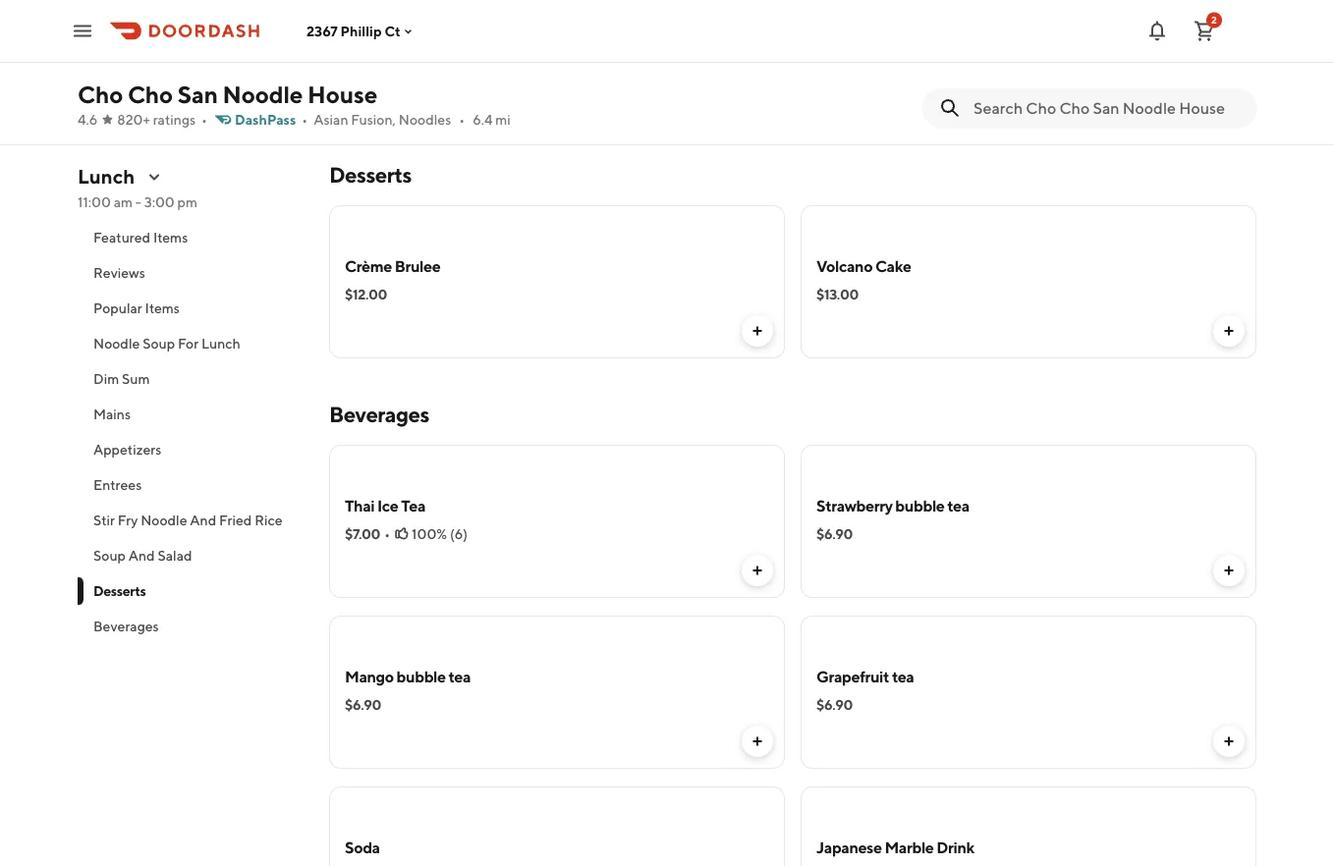 Task type: vqa. For each thing, say whether or not it's contained in the screenshot.
Sauce.
yes



Task type: locate. For each thing, give the bounding box(es) containing it.
salad
[[443, 7, 481, 26], [158, 548, 192, 564]]

ice
[[377, 497, 398, 515]]

japanese marble drink
[[817, 839, 974, 857]]

bubble for mango
[[397, 668, 446, 686]]

1 vertical spatial beverages
[[93, 619, 159, 635]]

0 vertical spatial tofu
[[345, 7, 376, 26]]

1 vertical spatial avocado
[[483, 33, 539, 49]]

entrees button
[[78, 468, 306, 503]]

beverages
[[329, 402, 429, 427], [93, 619, 159, 635]]

1 horizontal spatial bubble
[[895, 497, 945, 515]]

• left the 6.4
[[459, 112, 465, 128]]

items up noodle soup for lunch
[[145, 300, 180, 316]]

avocado up served
[[379, 7, 440, 26]]

1 horizontal spatial salad
[[443, 7, 481, 26]]

1 vertical spatial and
[[128, 548, 155, 564]]

2 vertical spatial noodle
[[141, 512, 187, 529]]

tea
[[948, 497, 970, 515], [449, 668, 471, 686], [892, 668, 914, 686]]

tofu up cold
[[345, 7, 376, 26]]

items
[[153, 229, 188, 246], [145, 300, 180, 316]]

0 vertical spatial noodle
[[223, 80, 303, 108]]

2367
[[307, 23, 338, 39]]

0 horizontal spatial beverages
[[93, 619, 159, 635]]

2367 phillip ct
[[307, 23, 401, 39]]

featured items button
[[78, 220, 306, 255]]

0 vertical spatial beverages
[[329, 402, 429, 427]]

dim sum button
[[78, 362, 306, 397]]

0 vertical spatial lunch
[[78, 165, 135, 188]]

tofu right cold
[[378, 33, 406, 49]]

served
[[408, 33, 451, 49]]

0 vertical spatial desserts
[[329, 162, 412, 188]]

1 horizontal spatial tofu
[[378, 33, 406, 49]]

sauce.
[[607, 33, 649, 49]]

desserts
[[329, 162, 412, 188], [93, 583, 146, 599]]

0 horizontal spatial lunch
[[78, 165, 135, 188]]

2 horizontal spatial tea
[[948, 497, 970, 515]]

1 horizontal spatial lunch
[[201, 336, 241, 352]]

0 horizontal spatial salad
[[158, 548, 192, 564]]

entrees
[[93, 477, 142, 493]]

0 horizontal spatial tea
[[449, 668, 471, 686]]

• right $7.00
[[384, 526, 390, 542]]

thai
[[345, 497, 375, 515]]

0 horizontal spatial tofu
[[345, 7, 376, 26]]

lunch up 11:00
[[78, 165, 135, 188]]

salad inside tofu avocado salad cold tofu served with avocado in vinegar sauce. $10.00
[[443, 7, 481, 26]]

mango bubble tea
[[345, 668, 471, 686]]

0 horizontal spatial noodle
[[93, 336, 140, 352]]

tea for mango bubble tea
[[449, 668, 471, 686]]

lunch right for
[[201, 336, 241, 352]]

1 vertical spatial desserts
[[93, 583, 146, 599]]

tofu
[[345, 7, 376, 26], [378, 33, 406, 49]]

lunch inside button
[[201, 336, 241, 352]]

• left asian
[[302, 112, 308, 128]]

1 horizontal spatial soup
[[143, 336, 175, 352]]

grapefruit
[[817, 668, 889, 686]]

0 vertical spatial and
[[190, 512, 216, 529]]

reviews button
[[78, 255, 306, 291]]

cho up 820+ ratings •
[[128, 80, 173, 108]]

add item to cart image for volcano cake
[[1221, 323, 1237, 339]]

volcano
[[817, 257, 873, 276]]

featured items
[[93, 229, 188, 246]]

and down fry
[[128, 548, 155, 564]]

0 vertical spatial salad
[[443, 7, 481, 26]]

noodle soup for lunch
[[93, 336, 241, 352]]

beverages down soup and salad
[[93, 619, 159, 635]]

bubble right mango
[[397, 668, 446, 686]]

desserts down soup and salad
[[93, 583, 146, 599]]

bubble right strawberry
[[895, 497, 945, 515]]

cho
[[78, 80, 123, 108], [128, 80, 173, 108]]

1 horizontal spatial tea
[[892, 668, 914, 686]]

salad inside button
[[158, 548, 192, 564]]

$10.00
[[345, 56, 389, 73]]

desserts down fusion,
[[329, 162, 412, 188]]

0 vertical spatial avocado
[[379, 7, 440, 26]]

tea for strawberry bubble tea
[[948, 497, 970, 515]]

noodles
[[399, 112, 451, 128]]

1 vertical spatial tofu
[[378, 33, 406, 49]]

$13.00
[[817, 286, 859, 303]]

$6.90 down grapefruit at right bottom
[[817, 697, 853, 713]]

stir fry noodle and fried rice
[[93, 512, 283, 529]]

beverages up thai ice tea at the bottom left of the page
[[329, 402, 429, 427]]

2 cho from the left
[[128, 80, 173, 108]]

appetizers
[[93, 442, 161, 458]]

bubble
[[895, 497, 945, 515], [397, 668, 446, 686]]

asian
[[314, 112, 348, 128]]

mains button
[[78, 397, 306, 432]]

popular items
[[93, 300, 180, 316]]

1 vertical spatial items
[[145, 300, 180, 316]]

0 horizontal spatial bubble
[[397, 668, 446, 686]]

0 horizontal spatial and
[[128, 548, 155, 564]]

1 vertical spatial lunch
[[201, 336, 241, 352]]

1 horizontal spatial noodle
[[141, 512, 187, 529]]

japanese
[[817, 839, 882, 857]]

items for featured items
[[153, 229, 188, 246]]

1 horizontal spatial and
[[190, 512, 216, 529]]

1 vertical spatial add item to cart image
[[750, 734, 765, 750]]

0 vertical spatial items
[[153, 229, 188, 246]]

11:00 am - 3:00 pm
[[78, 194, 198, 210]]

noodle down popular
[[93, 336, 140, 352]]

salad up with
[[443, 7, 481, 26]]

and inside button
[[128, 548, 155, 564]]

noodle
[[223, 80, 303, 108], [93, 336, 140, 352], [141, 512, 187, 529]]

and
[[190, 512, 216, 529], [128, 548, 155, 564]]

$6.90 down strawberry
[[817, 526, 853, 542]]

add item to cart image for strawberry bubble tea
[[1221, 563, 1237, 579]]

$7.00
[[345, 526, 380, 542]]

add item to cart image
[[1221, 323, 1237, 339], [750, 563, 765, 579], [1221, 563, 1237, 579], [1221, 734, 1237, 750]]

4.6
[[78, 112, 98, 128]]

1 horizontal spatial cho
[[128, 80, 173, 108]]

1 vertical spatial noodle
[[93, 336, 140, 352]]

0 horizontal spatial soup
[[93, 548, 126, 564]]

1 vertical spatial soup
[[93, 548, 126, 564]]

1 vertical spatial bubble
[[397, 668, 446, 686]]

items down 3:00
[[153, 229, 188, 246]]

•
[[202, 112, 207, 128], [302, 112, 308, 128], [459, 112, 465, 128], [384, 526, 390, 542]]

soup left for
[[143, 336, 175, 352]]

noodle up dashpass
[[223, 80, 303, 108]]

drink
[[937, 839, 974, 857]]

100% (6)
[[412, 526, 468, 542]]

$6.90 for mango bubble tea
[[345, 697, 381, 713]]

dim sum
[[93, 371, 150, 387]]

salad down stir fry noodle and fried rice
[[158, 548, 192, 564]]

cho up "4.6"
[[78, 80, 123, 108]]

0 horizontal spatial cho
[[78, 80, 123, 108]]

and left fried
[[190, 512, 216, 529]]

stir
[[93, 512, 115, 529]]

2 items, open order cart image
[[1193, 19, 1216, 43]]

0 horizontal spatial desserts
[[93, 583, 146, 599]]

stir fry noodle and fried rice button
[[78, 503, 306, 538]]

add item to cart image
[[750, 323, 765, 339], [750, 734, 765, 750]]

crème
[[345, 257, 392, 276]]

strawberry bubble tea
[[817, 497, 970, 515]]

2 add item to cart image from the top
[[750, 734, 765, 750]]

0 vertical spatial add item to cart image
[[750, 323, 765, 339]]

0 vertical spatial soup
[[143, 336, 175, 352]]

tea
[[401, 497, 426, 515]]

avocado left in
[[483, 33, 539, 49]]

strawberry
[[817, 497, 893, 515]]

soup down "stir" on the left bottom
[[93, 548, 126, 564]]

soup and salad
[[93, 548, 192, 564]]

brulee
[[395, 257, 441, 276]]

0 vertical spatial bubble
[[895, 497, 945, 515]]

$6.90
[[817, 526, 853, 542], [345, 697, 381, 713], [817, 697, 853, 713]]

beverages inside button
[[93, 619, 159, 635]]

add item to cart image for thai ice tea
[[750, 563, 765, 579]]

featured
[[93, 229, 150, 246]]

$6.90 down mango
[[345, 697, 381, 713]]

lunch
[[78, 165, 135, 188], [201, 336, 241, 352]]

$6.90 for strawberry bubble tea
[[817, 526, 853, 542]]

Item Search search field
[[974, 97, 1241, 119]]

noodle right fry
[[141, 512, 187, 529]]

1 add item to cart image from the top
[[750, 323, 765, 339]]

1 vertical spatial salad
[[158, 548, 192, 564]]



Task type: describe. For each thing, give the bounding box(es) containing it.
$7.00 •
[[345, 526, 390, 542]]

soup and salad button
[[78, 538, 306, 574]]

soup inside button
[[143, 336, 175, 352]]

in
[[542, 33, 553, 49]]

fusion,
[[351, 112, 396, 128]]

items for popular items
[[145, 300, 180, 316]]

6.4
[[473, 112, 493, 128]]

1 horizontal spatial avocado
[[483, 33, 539, 49]]

1 horizontal spatial beverages
[[329, 402, 429, 427]]

820+ ratings •
[[117, 112, 207, 128]]

2
[[1212, 14, 1217, 26]]

sum
[[122, 371, 150, 387]]

$12.00
[[345, 286, 387, 303]]

3:00
[[144, 194, 175, 210]]

popular
[[93, 300, 142, 316]]

cold
[[345, 33, 375, 49]]

soup inside button
[[93, 548, 126, 564]]

salad for avocado
[[443, 7, 481, 26]]

popular items button
[[78, 291, 306, 326]]

for
[[178, 336, 199, 352]]

add item to cart image for grapefruit tea
[[1221, 734, 1237, 750]]

mains
[[93, 406, 131, 423]]

dim
[[93, 371, 119, 387]]

0 horizontal spatial avocado
[[379, 7, 440, 26]]

fry
[[118, 512, 138, 529]]

thai ice tea
[[345, 497, 426, 515]]

am
[[114, 194, 133, 210]]

beverages button
[[78, 609, 306, 645]]

fried
[[219, 512, 252, 529]]

add item to cart image for crème brulee
[[750, 323, 765, 339]]

house
[[308, 80, 377, 108]]

appetizers button
[[78, 432, 306, 468]]

100%
[[412, 526, 447, 542]]

2 horizontal spatial noodle
[[223, 80, 303, 108]]

asian fusion, noodles • 6.4 mi
[[314, 112, 511, 128]]

salad for and
[[158, 548, 192, 564]]

phillip
[[341, 23, 382, 39]]

(6)
[[450, 526, 468, 542]]

marble
[[885, 839, 934, 857]]

pm
[[177, 194, 198, 210]]

ratings
[[153, 112, 196, 128]]

soda
[[345, 839, 380, 857]]

cho cho san noodle house
[[78, 80, 377, 108]]

mi
[[495, 112, 511, 128]]

2367 phillip ct button
[[307, 23, 416, 39]]

add item to cart image for mango bubble tea
[[750, 734, 765, 750]]

2 button
[[1185, 11, 1224, 51]]

1 cho from the left
[[78, 80, 123, 108]]

rice
[[255, 512, 283, 529]]

vinegar
[[556, 33, 605, 49]]

ct
[[385, 23, 401, 39]]

noodle soup for lunch button
[[78, 326, 306, 362]]

san
[[178, 80, 218, 108]]

open menu image
[[71, 19, 94, 43]]

-
[[135, 194, 141, 210]]

tofu avocado salad cold tofu served with avocado in vinegar sauce. $10.00
[[345, 7, 649, 73]]

1 horizontal spatial desserts
[[329, 162, 412, 188]]

crème brulee
[[345, 257, 441, 276]]

notification bell image
[[1146, 19, 1169, 43]]

with
[[453, 33, 481, 49]]

cake
[[875, 257, 911, 276]]

reviews
[[93, 265, 145, 281]]

• down san
[[202, 112, 207, 128]]

$6.90 for grapefruit tea
[[817, 697, 853, 713]]

820+
[[117, 112, 150, 128]]

11:00
[[78, 194, 111, 210]]

mango
[[345, 668, 394, 686]]

and inside button
[[190, 512, 216, 529]]

dashpass
[[235, 112, 296, 128]]

menus image
[[147, 169, 162, 185]]

volcano cake
[[817, 257, 911, 276]]

grapefruit tea
[[817, 668, 914, 686]]

dashpass •
[[235, 112, 308, 128]]

bubble for strawberry
[[895, 497, 945, 515]]



